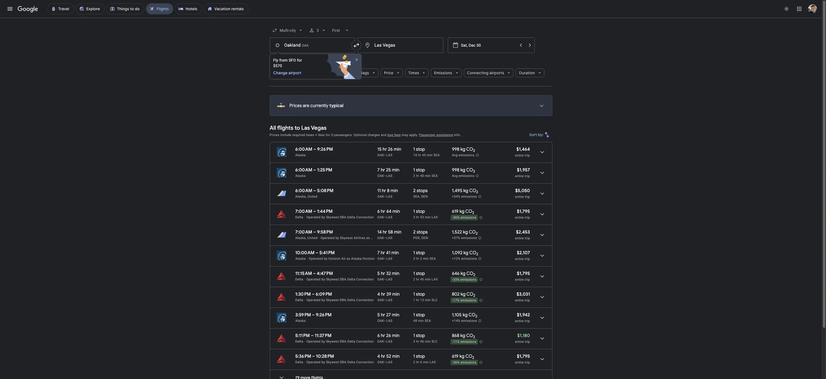Task type: locate. For each thing, give the bounding box(es) containing it.
min inside 1 stop 2 hr 46 min lax
[[425, 278, 431, 281]]

total duration 6 hr 44 min. element
[[377, 209, 413, 215]]

Departure time: 6:00 AM. text field
[[295, 147, 312, 152]]

36% for 4 hr 52 min
[[453, 361, 460, 365]]

kg for 15 hr 26 min
[[460, 147, 465, 152]]

1,105 kg co 2
[[452, 312, 477, 319]]

den up 1 stop 3 hr 53 min lax
[[421, 195, 428, 199]]

oak down total duration 4 hr 52 min. element
[[377, 360, 384, 364]]

7:00 am – 1:44 pm
[[295, 209, 333, 214]]

Arrival time: 5:08 PM. text field
[[317, 188, 334, 194]]

hr left the 39 at the bottom left
[[381, 292, 385, 297]]

1957 US dollars text field
[[517, 167, 530, 173]]

5 - from the top
[[452, 361, 453, 365]]

1 vertical spatial 6
[[377, 333, 380, 339]]

las inside 7 hr 25 min oak – las
[[386, 174, 392, 178]]

skywest down 11:37 pm 'text box'
[[326, 340, 339, 343]]

stops up layover (1 of 2) is a 2 hr 57 min layover at seattle-tacoma international airport in seattle. layover (2 of 2) is a 1 hr 15 min layover at denver international airport in denver. element
[[417, 188, 428, 194]]

oak up 11
[[377, 174, 384, 178]]

leaves oakland international airport at 7:00 am on saturday, december 30 and arrives at harry reid international airport at 9:58 pm on saturday, december 30. element
[[295, 229, 333, 235]]

0 vertical spatial 6
[[377, 209, 380, 214]]

0 vertical spatial 7:00 am
[[295, 209, 312, 214]]

dba for 7:00 am – 1:44 pm
[[340, 215, 346, 219]]

1 up layover (1 of 1) is a 2 hr 6 min layover at los angeles international airport in los angeles. "element"
[[413, 354, 415, 359]]

as for 14 hr 58 min
[[366, 236, 370, 240]]

operated by skywest dba delta connection down '1:44 pm'
[[307, 215, 374, 219]]

oak inside 6 hr 44 min oak – las
[[377, 215, 384, 219]]

1 vertical spatial 998 kg co 2
[[452, 167, 475, 174]]

entire inside $3,031 entire trip
[[515, 298, 524, 302]]

for down vegas
[[326, 133, 330, 137]]

trip down $5,050
[[525, 195, 530, 199]]

3 dba from the top
[[340, 298, 346, 302]]

4 1 from the top
[[413, 250, 415, 256]]

1 dba from the top
[[340, 215, 346, 219]]

oak for 15 hr 26 min
[[377, 153, 384, 157]]

5:36 pm – 10:28 pm
[[295, 354, 334, 359]]

las for 6 hr 26 min
[[386, 340, 392, 343]]

hr left 13
[[416, 298, 419, 302]]

6 las from the top
[[386, 257, 392, 261]]

fly from sfo for $570 change airport
[[273, 58, 302, 75]]

dba for 1:30 pm – 6:09 pm
[[340, 298, 346, 302]]

den right pdx
[[422, 236, 428, 240]]

min right 44
[[393, 209, 400, 214]]

2 connection from the top
[[356, 278, 374, 281]]

sea
[[434, 153, 440, 157], [432, 174, 438, 178], [413, 195, 420, 199], [430, 257, 436, 261], [425, 319, 431, 323]]

1 for 7 hr 25 min
[[413, 167, 415, 173]]

2 stops flight. element up pdx
[[413, 229, 428, 236]]

1 stop flight. element up 40
[[413, 167, 425, 174]]

1 vertical spatial 9:26 pm
[[316, 312, 332, 318]]

5 stop from the top
[[416, 271, 425, 276]]

1 horizontal spatial prices
[[290, 103, 302, 109]]

7 oak from the top
[[377, 278, 384, 281]]

kg for 7 hr 41 min
[[464, 250, 468, 256]]

den inside 2 stops sea , den
[[421, 195, 428, 199]]

$1,942 entire trip
[[515, 312, 530, 323]]

36%
[[453, 216, 460, 220], [453, 361, 460, 365]]

sea right 45 on the right top
[[434, 153, 440, 157]]

998 up 1,495
[[452, 167, 459, 173]]

1 horizontal spatial fees
[[394, 133, 401, 137]]

las for 4 hr 52 min
[[386, 360, 392, 364]]

6 stop from the top
[[416, 292, 425, 297]]

8 1 stop flight. element from the top
[[413, 333, 425, 339]]

None field
[[270, 25, 306, 35], [330, 25, 352, 35], [270, 25, 306, 35], [330, 25, 352, 35]]

trip inside $2,453 entire trip
[[525, 236, 530, 240]]

stop up 13
[[416, 292, 425, 297]]

15 hr 26 min oak – las
[[377, 147, 401, 157]]

required
[[292, 133, 305, 137]]

leaves oakland international airport at 10:00 am on saturday, december 30 and arrives at harry reid international airport at 5:41 pm on saturday, december 30. element
[[295, 250, 335, 256]]

connection left 6 hr 26 min oak – las at the bottom of page
[[356, 340, 374, 343]]

8 oak from the top
[[377, 298, 384, 302]]

 image down departure time: 7:00 am. text field
[[304, 215, 305, 219]]

2
[[473, 148, 475, 153], [473, 169, 475, 174], [413, 174, 415, 178], [413, 188, 416, 194], [476, 190, 478, 194], [472, 210, 474, 215], [413, 229, 416, 235], [476, 231, 478, 236], [476, 252, 478, 257], [420, 257, 422, 261], [473, 273, 475, 277], [413, 278, 415, 281], [473, 293, 475, 298], [476, 314, 477, 319], [473, 335, 475, 339], [413, 340, 415, 343], [472, 355, 474, 360], [413, 360, 415, 364]]

0 vertical spatial 9:26 pm
[[317, 147, 333, 152]]

layover (1 of 1) is a 2 hr 46 min layover at los angeles international airport in los angeles. element
[[413, 277, 449, 282]]

min right the 41
[[391, 250, 399, 256]]

kg for 5 hr 32 min
[[461, 271, 466, 276]]

stop inside 1 stop 3 hr 53 min lax
[[416, 209, 425, 214]]

1 vertical spatial as
[[347, 257, 350, 261]]

1 1795 us dollars text field from the top
[[517, 209, 530, 214]]

las down the 39 at the bottom left
[[386, 298, 392, 302]]

+14%
[[452, 319, 460, 323]]

0 vertical spatial 998 kg co 2
[[452, 147, 475, 153]]

include
[[280, 133, 291, 137]]

6 trip from the top
[[525, 257, 530, 261]]

co inside 802 kg co 2
[[467, 292, 473, 297]]

bag
[[387, 133, 393, 137]]

Arrival time: 5:41 PM. text field
[[319, 250, 335, 256]]

min right 52
[[392, 354, 400, 359]]

total duration 14 hr 58 min. element
[[377, 229, 413, 236]]

hr right '14'
[[383, 229, 387, 235]]

taxes
[[306, 133, 314, 137]]

5 inside 5 hr 32 min oak – las
[[377, 271, 380, 276]]

1 vertical spatial 1795 us dollars text field
[[517, 354, 530, 359]]

1 entire from the top
[[515, 154, 524, 157]]

7 stop from the top
[[416, 312, 425, 318]]

998 kg co 2
[[452, 147, 475, 153], [452, 167, 475, 174]]

1 stop 3 hr 2 min sea
[[413, 250, 436, 261]]

operated for 4:47 pm
[[307, 278, 321, 281]]

layover (1 of 2) is a 6 hr 54 min layover at portland international airport in portland. layover (2 of 2) is a 1 hr 43 min layover at denver international airport in denver. element
[[413, 236, 449, 240]]

flight details. leaves oakland international airport at 1:30 pm on saturday, december 30 and arrives at harry reid international airport at 6:09 pm on saturday, december 30. image
[[536, 290, 549, 304]]

1 alaska, from the top
[[295, 195, 307, 199]]

1 stop 2 hr 40 min sea
[[413, 167, 438, 178]]

flight details. leaves oakland international airport at 10:00 am on saturday, december 30 and arrives at harry reid international airport at 5:41 pm on saturday, december 30. image
[[536, 249, 549, 262]]

1 vertical spatial prices
[[270, 133, 279, 137]]

5 1 from the top
[[413, 271, 415, 276]]

1 horizontal spatial horizon
[[363, 257, 375, 261]]

1 vertical spatial airlines
[[354, 236, 365, 240]]

1 avg emissions from the top
[[452, 153, 475, 157]]

1 6:00 am from the top
[[295, 147, 312, 152]]

kg for 4 hr 52 min
[[460, 354, 464, 359]]

3 1 stop flight. element from the top
[[413, 209, 425, 215]]

stop inside 1 stop 2 hr 46 min lax
[[416, 271, 425, 276]]

2453 US dollars text field
[[516, 229, 530, 235]]

united down leaves oakland international airport at 7:00 am on saturday, december 30 and arrives at harry reid international airport at 9:58 pm on saturday, december 30. element on the left of the page
[[307, 236, 317, 240]]

alaska down 6:00 am text field
[[295, 174, 306, 178]]

min inside 1 stop 1 hr 13 min slc
[[425, 298, 431, 302]]

connecting airports button
[[464, 66, 514, 80]]

1 vertical spatial 6:00 am
[[295, 167, 312, 173]]

619 for 6 hr 44 min
[[452, 209, 459, 214]]

1 stop flight. element for 4 hr 52 min
[[413, 354, 425, 360]]

1 7:00 am from the top
[[295, 209, 312, 214]]

1 vertical spatial ,
[[420, 236, 421, 240]]

sort
[[529, 132, 537, 137]]

11%
[[453, 340, 460, 344]]

min up '1 stop 2 hr 6 min lax' at the right bottom
[[425, 340, 431, 343]]

1 - from the top
[[452, 216, 453, 220]]

3 $1,795 entire trip from the top
[[515, 354, 530, 364]]

2 inside 802 kg co 2
[[473, 293, 475, 298]]

8 entire from the top
[[515, 298, 524, 302]]

1 1 from the top
[[413, 147, 415, 152]]

11 entire from the top
[[515, 361, 524, 364]]

0 vertical spatial for
[[297, 58, 302, 62]]

7:00 am
[[295, 209, 312, 214], [295, 229, 312, 235]]

, up 1 stop 3 hr 53 min lax
[[420, 195, 420, 199]]

– down total duration 4 hr 52 min. element
[[384, 360, 386, 364]]

oak for 4 hr 52 min
[[377, 360, 384, 364]]

oak inside 15 hr 26 min oak – las
[[377, 153, 384, 157]]

9 entire from the top
[[515, 319, 524, 323]]

total duration 11 hr 8 min. element
[[377, 188, 413, 194]]

dba for 5:36 pm – 10:28 pm
[[340, 360, 346, 364]]

las inside 5 hr 27 min oak – las
[[386, 319, 392, 323]]

lax down the "layover (1 of 1) is a 2 hr 46 min layover at salt lake city international airport in salt lake city." element
[[430, 360, 436, 364]]

4 oak from the top
[[377, 215, 384, 219]]

Arrival time: 1:44 PM. text field
[[317, 209, 333, 214]]

leaves oakland international airport at 5:36 pm on saturday, december 30 and arrives at harry reid international airport at 10:28 pm on saturday, december 30. element
[[295, 354, 334, 359]]

oak inside 5 hr 32 min oak – las
[[377, 278, 384, 281]]

min down the "layover (1 of 1) is a 2 hr 46 min layover at salt lake city international airport in salt lake city." element
[[423, 360, 429, 364]]

0 vertical spatial 46
[[420, 278, 424, 281]]

13
[[420, 298, 424, 302]]

entire down 1957 us dollars text field
[[515, 174, 524, 178]]

entire up 2453 us dollars "text box"
[[515, 216, 524, 220]]

Departure time: 3:59 PM. text field
[[295, 312, 311, 318]]

1 vertical spatial $1,795 entire trip
[[515, 271, 530, 282]]

4 las from the top
[[386, 215, 392, 219]]

5:41 pm
[[319, 250, 335, 256]]

1 vertical spatial slc
[[432, 340, 438, 343]]

0 horizontal spatial prices
[[270, 133, 279, 137]]

flights
[[277, 125, 293, 131]]

15
[[377, 147, 382, 152]]

7
[[377, 167, 380, 173], [377, 250, 380, 256]]

8 1 from the top
[[413, 312, 415, 318]]

min right 8
[[391, 188, 398, 194]]

2 stop from the top
[[416, 167, 425, 173]]

leaves oakland international airport at 6:00 am on saturday, december 30 and arrives at harry reid international airport at 9:26 pm on saturday, december 30. element
[[295, 147, 333, 152]]

as right air
[[347, 257, 350, 261]]

2 avg from the top
[[452, 174, 458, 178]]

all
[[280, 70, 285, 75], [270, 125, 276, 131]]

lax for 5 hr 32 min
[[432, 278, 438, 281]]

emissions
[[459, 153, 475, 157], [459, 174, 475, 178], [461, 195, 477, 199], [461, 216, 476, 220], [461, 236, 477, 240], [461, 257, 477, 261], [461, 278, 476, 282], [461, 299, 476, 302], [461, 319, 477, 323], [461, 340, 476, 344], [461, 361, 476, 365]]

$1,795 entire trip
[[515, 209, 530, 220], [515, 271, 530, 282], [515, 354, 530, 364]]

1942 US dollars text field
[[517, 312, 530, 318]]

– down 44
[[384, 215, 386, 219]]

– inside 7 hr 41 min oak – las
[[384, 257, 386, 261]]

trip for 4 hr 52 min
[[525, 361, 530, 364]]

co
[[466, 147, 473, 152], [466, 167, 473, 173], [469, 188, 476, 194], [465, 209, 472, 214], [469, 229, 476, 235], [469, 250, 476, 256], [467, 271, 473, 276], [467, 292, 473, 297], [469, 312, 476, 318], [466, 333, 473, 339], [465, 354, 472, 359]]

- for 4 hr 39 min
[[452, 299, 453, 302]]

las inside 6 hr 44 min oak – las
[[386, 215, 392, 219]]

– left 5:08 pm
[[313, 188, 316, 194]]

2 vertical spatial lax
[[430, 360, 436, 364]]

1:30 pm – 6:09 pm
[[295, 292, 332, 297]]

1 vertical spatial 7:00 am
[[295, 229, 312, 235]]

+54%
[[452, 195, 460, 199]]

may
[[402, 133, 408, 137]]

1 vertical spatial 2 stops flight. element
[[413, 229, 428, 236]]

$1,795 entire trip up 3031 us dollars text field
[[515, 271, 530, 282]]

0 vertical spatial 4
[[377, 292, 380, 297]]

2 4 from the top
[[377, 354, 380, 359]]

las for 15 hr 26 min
[[386, 153, 392, 157]]

all inside main content
[[270, 125, 276, 131]]

26 for 6
[[386, 333, 391, 339]]

0 vertical spatial 619
[[452, 209, 459, 214]]

hr inside "1 stop 10 hr 45 min sea"
[[418, 153, 421, 157]]

11 oak from the top
[[377, 360, 384, 364]]

las down 32
[[386, 278, 392, 281]]

total duration 6 hr 26 min. element
[[377, 333, 413, 339]]

0 horizontal spatial all
[[270, 125, 276, 131]]

2 998 kg co 2 from the top
[[452, 167, 475, 174]]

all flights to las vegas
[[270, 125, 327, 131]]

1 stop 48 min sea
[[413, 312, 431, 323]]

min right 45 on the right top
[[427, 153, 433, 157]]

optional
[[354, 133, 367, 137]]

oak down total duration 7 hr 41 min. element
[[377, 257, 384, 261]]

flight details. leaves oakland international airport at 3:59 pm on saturday, december 30 and arrives at harry reid international airport at 9:26 pm on saturday, december 30. image
[[536, 311, 549, 324]]

$1,795
[[517, 209, 530, 214], [517, 271, 530, 276], [517, 354, 530, 359]]

prices left include
[[270, 133, 279, 137]]

Departure time: 7:00 AM. text field
[[295, 229, 312, 235]]

$1,795 for 6 hr 44 min
[[517, 209, 530, 214]]

co inside 1,522 kg co 2
[[469, 229, 476, 235]]

oak inside 6 hr 26 min oak – las
[[377, 340, 384, 343]]

fees
[[318, 133, 325, 137], [394, 133, 401, 137]]

pdx
[[413, 236, 420, 240]]

sea inside 1 stop 2 hr 40 min sea
[[432, 174, 438, 178]]

skywest up air
[[340, 236, 353, 240]]

– inside 14 hr 58 min oak – las
[[384, 236, 386, 240]]

+
[[315, 133, 317, 137]]

– inside the '6:00 am – 5:08 pm alaska, united'
[[313, 188, 316, 194]]

trip inside the $2,107 entire trip
[[525, 257, 530, 261]]

1 vertical spatial united
[[307, 236, 317, 240]]

co inside 868 kg co 2
[[466, 333, 473, 339]]

hr inside 4 hr 39 min oak – las
[[381, 292, 385, 297]]

operated for 6:09 pm
[[307, 298, 321, 302]]

oak inside 7 hr 25 min oak – las
[[377, 174, 384, 178]]

entire for 4 hr 39 min
[[515, 298, 524, 302]]

oak inside 7 hr 41 min oak – las
[[377, 257, 384, 261]]

entire for 5 hr 27 min
[[515, 319, 524, 323]]

total duration 5 hr 32 min. element
[[377, 271, 413, 277]]

-11% emissions
[[452, 340, 476, 344]]

0 horizontal spatial horizon
[[328, 257, 341, 261]]

1 vertical spatial 619 kg co 2
[[452, 354, 474, 360]]

sort by: button
[[527, 128, 552, 141]]

operated down 7:00 am – 1:44 pm
[[307, 215, 321, 219]]

 image for 11:15 am
[[304, 278, 305, 281]]

0 vertical spatial 5
[[377, 271, 380, 276]]

6:00 am up departure time: 6:00 am. text field
[[295, 167, 312, 173]]

5 left 27
[[377, 312, 380, 318]]

by for 1:44 pm
[[322, 215, 325, 219]]

1  image from the top
[[304, 215, 305, 219]]

0 vertical spatial 7
[[377, 167, 380, 173]]

alaska,
[[295, 195, 307, 199], [295, 236, 307, 240]]

airport
[[289, 70, 301, 75]]

 image for 5:36 pm
[[304, 360, 305, 364]]

avg
[[452, 153, 458, 157], [452, 174, 458, 178]]

entire inside $5,050 entire trip
[[515, 195, 524, 199]]

4 trip from the top
[[525, 216, 530, 220]]

oak for 6 hr 26 min
[[377, 340, 384, 343]]

Departure time: 7:00 AM. text field
[[295, 209, 312, 214]]

 image for 7:00 am
[[304, 215, 305, 219]]

stop for 6 hr 44 min
[[416, 209, 425, 214]]

add
[[276, 59, 284, 64]]

- for 6 hr 44 min
[[452, 216, 453, 220]]

airlines button
[[328, 66, 355, 80]]

flight details. leaves oakland international airport at 6:00 am on saturday, december 30 and arrives at harry reid international airport at 1:25 pm on saturday, december 30. image
[[536, 166, 549, 179]]

operated down 10:00 am – 5:41 pm
[[309, 257, 323, 261]]

trip inside '$1,942 entire trip'
[[525, 319, 530, 323]]

layover (1 of 1) is a 1 hr 13 min layover at salt lake city international airport in salt lake city. element
[[413, 298, 449, 302]]

26 inside 6 hr 26 min oak – las
[[386, 333, 391, 339]]

stop inside 1 stop 3 hr 2 min sea
[[416, 250, 425, 256]]

1 for 6 hr 44 min
[[413, 209, 415, 214]]

7 las from the top
[[386, 278, 392, 281]]

min inside 4 hr 39 min oak – las
[[392, 292, 400, 297]]

min inside 1 stop 2 hr 40 min sea
[[425, 174, 431, 178]]

1 $1,795 from the top
[[517, 209, 530, 214]]

2 inside '1 stop 2 hr 6 min lax'
[[413, 360, 415, 364]]

1 vertical spatial 46
[[420, 340, 424, 343]]

entire inside $2,453 entire trip
[[515, 236, 524, 240]]

868 kg co 2
[[452, 333, 475, 339]]

$1,795 down $5,050 entire trip on the right of page
[[517, 209, 530, 214]]

0 vertical spatial  image
[[304, 215, 305, 219]]

1 vertical spatial all
[[270, 125, 276, 131]]

$1,795 for 4 hr 52 min
[[517, 354, 530, 359]]

1 operated by skywest dba delta connection from the top
[[307, 215, 374, 219]]

6:00 am inside 6:00 am – 1:25 pm alaska
[[295, 167, 312, 173]]

2 998 from the top
[[452, 167, 459, 173]]

, up 1 stop 3 hr 2 min sea
[[420, 236, 421, 240]]

oak inside 5 hr 27 min oak – las
[[377, 319, 384, 323]]

2 stops flight. element down 40
[[413, 188, 428, 194]]

by for 10:28 pm
[[322, 360, 325, 364]]

- for 6 hr 26 min
[[452, 340, 453, 344]]

operated by skywest dba delta connection for 11:37 pm
[[307, 340, 374, 343]]

1 fees from the left
[[318, 133, 325, 137]]

stops inside 2 stops pdx , den
[[417, 229, 428, 235]]

fees right "+"
[[318, 133, 325, 137]]

prices for prices are currently typical
[[290, 103, 302, 109]]

leaves oakland international airport at 6:00 am on saturday, december 30 and arrives at harry reid international airport at 5:08 pm on saturday, december 30. element
[[295, 188, 334, 194]]

assistance
[[436, 133, 453, 137]]

connection for 5 hr 32 min
[[356, 278, 374, 281]]

2 vertical spatial $1,795 entire trip
[[515, 354, 530, 364]]

0 horizontal spatial fees
[[318, 133, 325, 137]]

1 horizontal spatial for
[[326, 133, 330, 137]]

3 operated by skywest dba delta connection from the top
[[307, 298, 374, 302]]

entire down 1180 us dollars text box
[[515, 340, 524, 344]]

1 stop flight. element
[[413, 147, 425, 153], [413, 167, 425, 174], [413, 209, 425, 215], [413, 250, 425, 257], [413, 271, 425, 277], [413, 292, 425, 298], [413, 312, 425, 319], [413, 333, 425, 339], [413, 354, 425, 360]]

flight details. leaves oakland international airport at 7:00 am on saturday, december 30 and arrives at harry reid international airport at 9:58 pm on saturday, december 30. image
[[536, 228, 549, 242]]

operated down 5:36 pm – 10:28 pm
[[307, 360, 321, 364]]

entire for 4 hr 52 min
[[515, 361, 524, 364]]

0 vertical spatial avg
[[452, 153, 458, 157]]

1 vertical spatial 5
[[377, 312, 380, 318]]

alaska
[[295, 153, 306, 157], [295, 174, 306, 178], [371, 236, 381, 240], [295, 257, 306, 261], [351, 257, 362, 261], [295, 319, 306, 323]]

none search field containing add flight
[[270, 24, 552, 86]]

sea inside 1 stop 3 hr 2 min sea
[[430, 257, 436, 261]]

1 vertical spatial $1,795
[[517, 271, 530, 276]]

dba for 5:11 pm – 11:37 pm
[[340, 340, 346, 343]]

operated down 5:11 pm – 11:37 pm
[[307, 340, 321, 343]]

las down 52
[[386, 360, 392, 364]]

trip inside $5,050 entire trip
[[525, 195, 530, 199]]

min up 1 stop 2 hr 46 min lax
[[423, 257, 429, 261]]

2 stops from the top
[[417, 229, 428, 235]]

1 stop flight. element up 13
[[413, 292, 425, 298]]

7:00 am up alaska, united
[[295, 229, 312, 235]]

$1,795 entire trip for 6 hr 44 min
[[515, 209, 530, 220]]

1 stop flight. element down 1 stop 3 hr 2 min sea
[[413, 271, 425, 277]]

1 down 48
[[413, 333, 415, 339]]

+54% emissions
[[452, 195, 477, 199]]

5050 US dollars text field
[[515, 188, 530, 194]]

1 619 from the top
[[452, 209, 459, 214]]

11 las from the top
[[386, 360, 392, 364]]

las for 7 hr 41 min
[[386, 257, 392, 261]]

 image
[[304, 340, 305, 343], [304, 360, 305, 364]]

7 left 25
[[377, 167, 380, 173]]

operated by skywest airlines as alaska skywest
[[321, 236, 396, 240]]

1 avg from the top
[[452, 153, 458, 157]]

1 vertical spatial avg emissions
[[452, 174, 475, 178]]

5 left 32
[[377, 271, 380, 276]]

7 1 stop flight. element from the top
[[413, 312, 425, 319]]

stop for 6 hr 26 min
[[416, 333, 425, 339]]

fees right the "bag" at top
[[394, 133, 401, 137]]

stop inside 1 stop 1 hr 13 min slc
[[416, 292, 425, 297]]

filters
[[286, 70, 296, 75]]

1 las from the top
[[386, 153, 392, 157]]

0 vertical spatial 36%
[[453, 216, 460, 220]]

6 entire from the top
[[515, 257, 524, 261]]

connection for 6 hr 44 min
[[356, 215, 374, 219]]

2 avg emissions from the top
[[452, 174, 475, 178]]

leaves oakland international airport at 11:15 am on saturday, december 30 and arrives at harry reid international airport at 4:47 pm on saturday, december 30. element
[[295, 271, 333, 276]]

1 stop flight. element for 5 hr 27 min
[[413, 312, 425, 319]]

2 5 from the top
[[377, 312, 380, 318]]

stop up the "layover (1 of 1) is a 2 hr 46 min layover at salt lake city international airport in salt lake city." element
[[416, 333, 425, 339]]

1795 us dollars text field for 4 hr 52 min
[[517, 354, 530, 359]]

1 vertical spatial -36% emissions
[[452, 361, 476, 365]]

0 horizontal spatial for
[[297, 58, 302, 62]]

$1,464 entire trip
[[515, 147, 530, 157]]

sort by:
[[529, 132, 544, 137]]

6 oak from the top
[[377, 257, 384, 261]]

stop for 5 hr 27 min
[[416, 312, 425, 318]]

1 1 stop flight. element from the top
[[413, 147, 425, 153]]

las down 25
[[386, 174, 392, 178]]

slc inside 1 stop 1 hr 13 min slc
[[432, 298, 438, 302]]

1 vertical spatial 7
[[377, 250, 380, 256]]

2 horizon from the left
[[363, 257, 375, 261]]

slc inside the 1 stop 2 hr 46 min slc
[[432, 340, 438, 343]]

2 oak from the top
[[377, 174, 384, 178]]

entire down $2,107
[[515, 257, 524, 261]]

4 operated by skywest dba delta connection from the top
[[307, 340, 374, 343]]

-36% emissions for 4 hr 52 min
[[452, 361, 476, 365]]

are
[[303, 103, 309, 109]]

operated by skywest dba delta connection down 10:28 pm text box
[[307, 360, 374, 364]]

layover (1 of 2) is a 2 hr 57 min layover at seattle-tacoma international airport in seattle. layover (2 of 2) is a 1 hr 15 min layover at denver international airport in denver. element
[[413, 194, 449, 199]]

for
[[297, 58, 302, 62], [326, 133, 330, 137]]

2 $1,795 entire trip from the top
[[515, 271, 530, 282]]

46 up '1 stop 2 hr 6 min lax' at the right bottom
[[420, 340, 424, 343]]

stops inside 2 stops sea , den
[[417, 188, 428, 194]]

0 vertical spatial alaska,
[[295, 195, 307, 199]]

8 las from the top
[[386, 298, 392, 302]]

Arrival time: 9:26 PM. text field
[[317, 147, 333, 152], [316, 312, 332, 318]]

0 horizontal spatial as
[[347, 257, 350, 261]]

1 vertical spatial 26
[[386, 333, 391, 339]]

-36% emissions for 6 hr 44 min
[[452, 216, 476, 220]]

2 vertical spatial 6
[[420, 360, 422, 364]]

1  image from the top
[[304, 340, 305, 343]]

Departure time: 11:15 AM. text field
[[295, 271, 312, 276]]

0 vertical spatial as
[[366, 236, 370, 240]]

1
[[413, 147, 415, 152], [413, 167, 415, 173], [413, 209, 415, 214], [413, 250, 415, 256], [413, 271, 415, 276], [413, 292, 415, 297], [413, 298, 415, 302], [413, 312, 415, 318], [413, 333, 415, 339], [413, 354, 415, 359]]

lax inside 1 stop 2 hr 46 min lax
[[432, 278, 438, 281]]

0 vertical spatial lax
[[432, 215, 438, 219]]

skywest for 1:44 pm
[[326, 215, 339, 219]]

1 horizontal spatial all
[[280, 70, 285, 75]]

1 horizontal spatial airlines
[[354, 236, 365, 240]]

oak inside 4 hr 39 min oak – las
[[377, 298, 384, 302]]

0 vertical spatial ,
[[420, 195, 420, 199]]

4 dba from the top
[[340, 340, 346, 343]]

las inside 15 hr 26 min oak – las
[[386, 153, 392, 157]]

2 vertical spatial 6:00 am
[[295, 188, 312, 194]]

2 7 from the top
[[377, 250, 380, 256]]

5 entire from the top
[[515, 236, 524, 240]]

 image
[[304, 215, 305, 219], [304, 278, 305, 281], [304, 298, 305, 302]]

sea right 48
[[425, 319, 431, 323]]

flight details. leaves oakland international airport at 6:00 am on saturday, december 30 and arrives at harry reid international airport at 9:26 pm on saturday, december 30. image
[[536, 146, 549, 159]]

0 vertical spatial $1,795 entire trip
[[515, 209, 530, 220]]

1 for 5 hr 32 min
[[413, 271, 415, 276]]

0 vertical spatial united
[[307, 195, 317, 199]]

leaves oakland international airport at 6:00 am on saturday, december 30 and arrives at harry reid international airport at 1:25 pm on saturday, december 30. element
[[295, 167, 332, 173]]

1 998 kg co 2 from the top
[[452, 147, 475, 153]]

0 vertical spatial airlines
[[332, 70, 345, 75]]

2 1795 us dollars text field from the top
[[517, 354, 530, 359]]

- for 4 hr 52 min
[[452, 361, 453, 365]]

9 1 stop flight. element from the top
[[413, 354, 425, 360]]

oak for 6 hr 44 min
[[377, 215, 384, 219]]

1 horizontal spatial as
[[366, 236, 370, 240]]

1 vertical spatial alaska,
[[295, 236, 307, 240]]

11 trip from the top
[[525, 361, 530, 364]]

0 vertical spatial slc
[[432, 298, 438, 302]]

1 vertical spatial  image
[[304, 278, 305, 281]]

1 vertical spatial 619
[[452, 354, 459, 359]]

stop inside the 1 stop 48 min sea
[[416, 312, 425, 318]]

oak for 7 hr 25 min
[[377, 174, 384, 178]]

stop inside "1 stop 10 hr 45 min sea"
[[416, 147, 425, 152]]

1 stop flight. element up 10
[[413, 147, 425, 153]]

2 inside the 1 stop 2 hr 46 min slc
[[413, 340, 415, 343]]

kg inside 1,522 kg co 2
[[463, 229, 468, 235]]

stops for 14 hr 58 min
[[417, 229, 428, 235]]

646 kg co 2
[[452, 271, 475, 277]]

-36% emissions up 1,522 kg co 2
[[452, 216, 476, 220]]

0 vertical spatial 6:00 am
[[295, 147, 312, 152]]

1795 US dollars text field
[[517, 209, 530, 214], [517, 354, 530, 359]]

2 619 from the top
[[452, 354, 459, 359]]

united
[[307, 195, 317, 199], [307, 236, 317, 240]]

flight details. leaves oakland international airport at 5:11 pm on saturday, december 30 and arrives at harry reid international airport at 11:37 pm on saturday, december 30. image
[[536, 332, 549, 345]]

2 vertical spatial  image
[[304, 298, 305, 302]]

entire left flight details. leaves oakland international airport at 5:36 pm on saturday, december 30 and arrives at harry reid international airport at 10:28 pm on saturday, december 30. icon
[[515, 361, 524, 364]]

lax for 4 hr 52 min
[[430, 360, 436, 364]]

main menu image
[[7, 6, 13, 12]]

entire down 1464 us dollars 'text field'
[[515, 154, 524, 157]]

619 kg co 2 for 4 hr 52 min
[[452, 354, 474, 360]]

oak up '14'
[[377, 215, 384, 219]]

co for 6 hr 44 min
[[465, 209, 472, 214]]

– down total duration 11 hr 8 min. element
[[384, 195, 386, 199]]

5 inside 5 hr 27 min oak – las
[[377, 312, 380, 318]]

2 stops flight. element
[[413, 188, 428, 194], [413, 229, 428, 236]]

8 trip from the top
[[525, 298, 530, 302]]

1 for 7 hr 41 min
[[413, 250, 415, 256]]

0 vertical spatial prices
[[290, 103, 302, 109]]

0 vertical spatial 619 kg co 2
[[452, 209, 474, 215]]

998 kg co 2 for $1,464
[[452, 147, 475, 153]]

trip down 1464 us dollars 'text field'
[[525, 154, 530, 157]]

0 vertical spatial 2 stops flight. element
[[413, 188, 428, 194]]

kg inside 1,092 kg co 2
[[464, 250, 468, 256]]

2 vertical spatial $1,795
[[517, 354, 530, 359]]

2107 US dollars text field
[[517, 250, 530, 256]]

las
[[386, 153, 392, 157], [386, 174, 392, 178], [386, 195, 392, 199], [386, 215, 392, 219], [386, 236, 392, 240], [386, 257, 392, 261], [386, 278, 392, 281], [386, 298, 392, 302], [386, 319, 392, 323], [386, 340, 392, 343], [386, 360, 392, 364]]

5 dba from the top
[[340, 360, 346, 364]]

swap origin and destination. image
[[353, 42, 360, 49]]

5 1 stop flight. element from the top
[[413, 271, 425, 277]]

$1,957 entire trip
[[515, 167, 530, 178]]

oak for 5 hr 32 min
[[377, 278, 384, 281]]

stop up layover (1 of 1) is a 2 hr 46 min layover at los angeles international airport in los angeles. element
[[416, 271, 425, 276]]

4 entire from the top
[[515, 216, 524, 220]]

1795 us dollars text field down $5,050 entire trip on the right of page
[[517, 209, 530, 214]]

5 oak from the top
[[377, 236, 384, 240]]

46 for 6 hr 26 min
[[420, 340, 424, 343]]

sea right 40
[[432, 174, 438, 178]]

0 vertical spatial stops
[[417, 188, 428, 194]]

6:00 am for 1:25 pm
[[295, 167, 312, 173]]

1,495 kg co 2
[[452, 188, 478, 194]]

min right 13
[[425, 298, 431, 302]]

to
[[295, 125, 300, 131]]

2 2 stops flight. element from the top
[[413, 229, 428, 236]]

total duration 7 hr 25 min. element
[[377, 167, 413, 174]]

by for 4:47 pm
[[322, 278, 325, 281]]

1 vertical spatial 36%
[[453, 361, 460, 365]]

0 vertical spatial 26
[[388, 147, 393, 152]]

4 for 4 hr 52 min
[[377, 354, 380, 359]]

6 inside 6 hr 44 min oak – las
[[377, 209, 380, 214]]

0 vertical spatial 1795 us dollars text field
[[517, 209, 530, 214]]

skywest for 10:28 pm
[[326, 360, 339, 364]]

by for 11:37 pm
[[322, 340, 325, 343]]

connection up operated by skywest airlines as alaska skywest
[[356, 215, 374, 219]]

None search field
[[270, 24, 552, 86]]

1 vertical spatial for
[[326, 133, 330, 137]]

trip down 1180 us dollars text box
[[525, 340, 530, 344]]

oak down '14'
[[377, 236, 384, 240]]

operated by skywest dba delta connection
[[307, 215, 374, 219], [307, 278, 374, 281], [307, 298, 374, 302], [307, 340, 374, 343], [307, 360, 374, 364]]

stop inside 1 stop 2 hr 40 min sea
[[416, 167, 425, 173]]

las inside 4 hr 52 min oak – las
[[386, 360, 392, 364]]

998 kg co 2 for $1,957
[[452, 167, 475, 174]]

entire for 15 hr 26 min
[[515, 154, 524, 157]]

2 alaska, from the top
[[295, 236, 307, 240]]

Departure time: 5:36 PM. text field
[[295, 354, 311, 359]]

1 united from the top
[[307, 195, 317, 199]]

6:00 am for 9:26 pm
[[295, 147, 312, 152]]

Departure time: 6:00 AM. text field
[[295, 188, 312, 194]]

airlines inside all flights to las vegas main content
[[354, 236, 365, 240]]

9:26 pm inside the 3:59 pm – 9:26 pm alaska
[[316, 312, 332, 318]]

stop up layover (1 of 1) is a 2 hr 6 min layover at los angeles international airport in los angeles. "element"
[[416, 354, 425, 359]]

airlines
[[332, 70, 345, 75], [354, 236, 365, 240]]

co for 14 hr 58 min
[[469, 229, 476, 235]]

alaska down 3:59 pm
[[295, 319, 306, 323]]

7 trip from the top
[[525, 278, 530, 282]]

1 vertical spatial 4
[[377, 354, 380, 359]]

1 vertical spatial 998
[[452, 167, 459, 173]]

4 1 stop flight. element from the top
[[413, 250, 425, 257]]

alaska down departure time: 6:00 am. text box
[[295, 153, 306, 157]]

17%
[[453, 299, 460, 302]]

– down 32
[[384, 278, 386, 281]]

co for 7 hr 25 min
[[466, 167, 473, 173]]

- down 868
[[452, 340, 453, 344]]

2 619 kg co 2 from the top
[[452, 354, 474, 360]]

4 connection from the top
[[356, 340, 374, 343]]

2  image from the top
[[304, 360, 305, 364]]

price
[[384, 70, 393, 75]]

alaska, united
[[295, 236, 317, 240]]

stop up 45 on the right top
[[416, 147, 425, 152]]

hr up 1 stop 1 hr 13 min slc
[[416, 278, 419, 281]]

2 entire from the top
[[515, 174, 524, 178]]

8 stop from the top
[[416, 333, 425, 339]]

skywest
[[326, 215, 339, 219], [340, 236, 353, 240], [326, 278, 339, 281], [326, 298, 339, 302], [326, 340, 339, 343], [326, 360, 339, 364]]

1 998 from the top
[[452, 147, 459, 152]]

0 vertical spatial avg emissions
[[452, 153, 475, 157]]

duration button
[[516, 66, 544, 80]]

min inside 6 hr 44 min oak – las
[[393, 209, 400, 214]]

min inside 4 hr 52 min oak – las
[[392, 354, 400, 359]]

1 vertical spatial arrival time: 9:26 pm. text field
[[316, 312, 332, 318]]

10 las from the top
[[386, 340, 392, 343]]

1 stop from the top
[[416, 147, 425, 152]]

2 inside 1,495 kg co 2
[[476, 190, 478, 194]]

1 vertical spatial stops
[[417, 229, 428, 235]]

0 vertical spatial -36% emissions
[[452, 216, 476, 220]]

for inside all flights to las vegas main content
[[326, 133, 330, 137]]

7 entire from the top
[[515, 278, 524, 282]]

0 vertical spatial  image
[[304, 340, 305, 343]]

total duration 5 hr 27 min. element
[[377, 312, 413, 319]]

1 36% from the top
[[453, 216, 460, 220]]

5 operated by skywest dba delta connection from the top
[[307, 360, 374, 364]]

3  image from the top
[[304, 298, 305, 302]]

1 vertical spatial lax
[[432, 278, 438, 281]]

prices include required taxes + fees for 3 passengers. optional charges and bag fees may apply. passenger assistance
[[270, 133, 453, 137]]

delta
[[295, 215, 303, 219], [347, 215, 355, 219], [295, 278, 303, 281], [347, 278, 355, 281], [295, 298, 303, 302], [347, 298, 355, 302], [295, 340, 303, 343], [347, 340, 355, 343], [295, 360, 303, 364], [347, 360, 355, 364]]

entire down $1,942
[[515, 319, 524, 323]]

close image
[[354, 57, 359, 62]]

$1,795 entire trip for 4 hr 52 min
[[515, 354, 530, 364]]

0 vertical spatial $1,795
[[517, 209, 530, 214]]

1 vertical spatial  image
[[304, 360, 305, 364]]

1 stop flight. element for 7 hr 41 min
[[413, 250, 425, 257]]

5 connection from the top
[[356, 360, 374, 364]]

las down 27
[[386, 319, 392, 323]]

2 dba from the top
[[340, 278, 346, 281]]

min inside 14 hr 58 min oak – las
[[394, 229, 402, 235]]

all inside 'button'
[[280, 70, 285, 75]]

3031 US dollars text field
[[517, 292, 530, 297]]

trip down $2,107
[[525, 257, 530, 261]]

0 vertical spatial den
[[421, 195, 428, 199]]

oak inside 4 hr 52 min oak – las
[[377, 360, 384, 364]]

oak for 5 hr 27 min
[[377, 319, 384, 323]]

operated
[[307, 215, 321, 219], [321, 236, 335, 240], [309, 257, 323, 261], [307, 278, 321, 281], [307, 298, 321, 302], [307, 340, 321, 343], [307, 360, 321, 364]]

entire for 7 hr 25 min
[[515, 174, 524, 178]]

2 46 from the top
[[420, 340, 424, 343]]

0 vertical spatial all
[[280, 70, 285, 75]]

1:30 pm
[[295, 292, 311, 297]]

36% for 6 hr 44 min
[[453, 216, 460, 220]]

1 vertical spatial den
[[422, 236, 428, 240]]

9:26 pm for 3:59 pm
[[316, 312, 332, 318]]

3 $1,795 from the top
[[517, 354, 530, 359]]

hr right 15
[[383, 147, 387, 152]]

trip for 14 hr 58 min
[[525, 236, 530, 240]]

loading results progress bar
[[0, 18, 822, 19]]

by for 6:09 pm
[[322, 298, 325, 302]]

1 for 5 hr 27 min
[[413, 312, 415, 318]]

0 vertical spatial arrival time: 9:26 pm. text field
[[317, 147, 333, 152]]

1 5 from the top
[[377, 271, 380, 276]]

alaska inside the 3:59 pm – 9:26 pm alaska
[[295, 319, 306, 323]]

0 vertical spatial 998
[[452, 147, 459, 152]]

None text field
[[270, 38, 355, 53], [358, 38, 443, 53], [270, 38, 355, 53], [358, 38, 443, 53]]

3 inside popup button
[[317, 28, 319, 33]]

6 for 6 hr 26 min
[[377, 333, 380, 339]]

hr inside 1 stop 1 hr 13 min slc
[[416, 298, 419, 302]]

6:00 am inside the '6:00 am – 5:08 pm alaska, united'
[[295, 188, 312, 194]]

9 las from the top
[[386, 319, 392, 323]]

2 7:00 am from the top
[[295, 229, 312, 235]]

$1,464
[[517, 147, 530, 152]]

0 horizontal spatial airlines
[[332, 70, 345, 75]]

1 inside 1 stop 3 hr 53 min lax
[[413, 209, 415, 214]]

oak down the total duration 6 hr 26 min. element
[[377, 340, 384, 343]]

1 vertical spatial avg
[[452, 174, 458, 178]]

– inside 4 hr 39 min oak – las
[[384, 298, 386, 302]]

1 connection from the top
[[356, 215, 374, 219]]

40
[[420, 174, 424, 178]]

-36% emissions
[[452, 216, 476, 220], [452, 361, 476, 365]]

$1,795 entire trip up $2,453
[[515, 209, 530, 220]]



Task type: vqa. For each thing, say whether or not it's contained in the screenshot.
Arrival time: 12:39 AM on  Sunday, November 19. "text field"
no



Task type: describe. For each thing, give the bounding box(es) containing it.
Arrival time: 6:09 PM. text field
[[316, 292, 332, 297]]

hr inside 1 stop 3 hr 2 min sea
[[416, 257, 419, 261]]

2 inside 868 kg co 2
[[473, 335, 475, 339]]

min inside 5 hr 32 min oak – las
[[392, 271, 399, 276]]

co for 11 hr 8 min
[[469, 188, 476, 194]]

flight details. leaves oakland international airport at 7:00 am on saturday, december 30 and arrives at harry reid international airport at 1:44 pm on saturday, december 30. image
[[536, 208, 549, 221]]

Arrival time: 4:47 PM. text field
[[317, 271, 333, 276]]

connection for 4 hr 52 min
[[356, 360, 374, 364]]

connection for 6 hr 26 min
[[356, 340, 374, 343]]

– inside 7 hr 25 min oak – las
[[384, 174, 386, 178]]

trip for 4 hr 39 min
[[525, 298, 530, 302]]

41
[[386, 250, 390, 256]]

min inside the 1 stop 2 hr 46 min slc
[[425, 340, 431, 343]]

change appearance image
[[780, 2, 793, 15]]

6:00 am – 5:08 pm alaska, united
[[295, 188, 334, 199]]

hr inside the 1 stop 2 hr 46 min slc
[[416, 340, 419, 343]]

hr inside 14 hr 58 min oak – las
[[383, 229, 387, 235]]

co for 7 hr 41 min
[[469, 250, 476, 256]]

$2,107
[[517, 250, 530, 256]]

sea inside 2 stops sea , den
[[413, 195, 420, 199]]

2 united from the top
[[307, 236, 317, 240]]

79 more flights image
[[275, 371, 288, 379]]

5 for 5 hr 32 min
[[377, 271, 380, 276]]

Arrival time: 10:28 PM. text field
[[316, 354, 334, 359]]

 image for 1:30 pm
[[304, 298, 305, 302]]

oak for 14 hr 58 min
[[377, 236, 384, 240]]

connection for 4 hr 39 min
[[356, 298, 374, 302]]

skywest for 4:47 pm
[[326, 278, 339, 281]]

fly
[[273, 58, 278, 62]]

hr inside 6 hr 44 min oak – las
[[381, 209, 385, 214]]

hr inside 1 stop 2 hr 40 min sea
[[416, 174, 419, 178]]

$5,050
[[515, 188, 530, 194]]

$1,795 for 5 hr 32 min
[[517, 271, 530, 276]]

Departure time: 5:11 PM. text field
[[295, 333, 310, 339]]

las for 14 hr 58 min
[[386, 236, 392, 240]]

for inside fly from sfo for $570 change airport
[[297, 58, 302, 62]]

sea inside the 1 stop 48 min sea
[[425, 319, 431, 323]]

leaves oakland international airport at 7:00 am on saturday, december 30 and arrives at harry reid international airport at 1:44 pm on saturday, december 30. element
[[295, 209, 333, 214]]

bag fees button
[[387, 133, 401, 137]]

6 hr 26 min oak – las
[[377, 333, 400, 343]]

min inside 15 hr 26 min oak – las
[[394, 147, 401, 152]]

operated down 9:58 pm text field
[[321, 236, 335, 240]]

total duration 15 hr 26 min. element
[[377, 147, 413, 153]]

Departure time: 10:00 AM. text field
[[295, 250, 315, 256]]

2 inside 1 stop 2 hr 40 min sea
[[413, 174, 415, 178]]

operated by skywest dba delta connection for 10:28 pm
[[307, 360, 374, 364]]

5:11 pm – 11:37 pm
[[295, 333, 332, 339]]

hr inside 7 hr 25 min oak – las
[[381, 167, 385, 173]]

1,092
[[452, 250, 463, 256]]

stops
[[306, 70, 317, 75]]

avg for 15 hr 26 min
[[452, 153, 458, 157]]

46 for 5 hr 32 min
[[420, 278, 424, 281]]

2 fees from the left
[[394, 133, 401, 137]]

total duration 4 hr 39 min. element
[[377, 292, 413, 298]]

1 stop 10 hr 45 min sea
[[413, 147, 440, 157]]

hr inside 6 hr 26 min oak – las
[[381, 333, 385, 339]]

6 inside '1 stop 2 hr 6 min lax'
[[420, 360, 422, 364]]

– inside 6:00 am – 1:25 pm alaska
[[313, 167, 316, 173]]

7 for 7 hr 25 min
[[377, 167, 380, 173]]

Arrival time: 1:25 PM. text field
[[317, 167, 332, 173]]

$5,050 entire trip
[[515, 188, 530, 199]]

3 inside 1 stop 3 hr 53 min lax
[[413, 215, 415, 219]]

layover (1 of 1) is a 48 min layover at seattle-tacoma international airport in seattle. element
[[413, 319, 449, 323]]

trip for 11 hr 8 min
[[525, 195, 530, 199]]

+12%
[[452, 257, 460, 261]]

998 for 15 hr 26 min
[[452, 147, 459, 152]]

alaska right air
[[351, 257, 362, 261]]

prices for prices include required taxes + fees for 3 passengers. optional charges and bag fees may apply. passenger assistance
[[270, 133, 279, 137]]

7 1 from the top
[[413, 298, 415, 302]]

leaves oakland international airport at 3:59 pm on saturday, december 30 and arrives at harry reid international airport at 9:26 pm on saturday, december 30. element
[[295, 312, 332, 318]]

+14% emissions
[[452, 319, 477, 323]]

total duration 7 hr 41 min. element
[[377, 250, 413, 257]]

co for 5 hr 32 min
[[467, 271, 473, 276]]

-17% emissions
[[452, 299, 476, 302]]

co for 4 hr 52 min
[[465, 354, 472, 359]]

co for 5 hr 27 min
[[469, 312, 476, 318]]

4 hr 39 min oak – las
[[377, 292, 400, 302]]

3 inside 1 stop 3 hr 2 min sea
[[413, 257, 415, 261]]

operated by horizon air as alaska horizon
[[309, 257, 375, 261]]

operated by skywest dba delta connection for 6:09 pm
[[307, 298, 374, 302]]

6:00 am – 1:25 pm alaska
[[295, 167, 332, 178]]

– inside 6 hr 26 min oak – las
[[384, 340, 386, 343]]

prices are currently typical
[[290, 103, 344, 109]]

min inside 7 hr 25 min oak – las
[[392, 167, 399, 173]]

14
[[377, 229, 382, 235]]

trip for 15 hr 26 min
[[525, 154, 530, 157]]

, for 14 hr 58 min
[[420, 236, 421, 240]]

+57% emissions
[[452, 236, 477, 240]]

7 hr 41 min oak – las
[[377, 250, 399, 261]]

flight details. leaves oakland international airport at 6:00 am on saturday, december 30 and arrives at harry reid international airport at 5:08 pm on saturday, december 30. image
[[536, 187, 549, 200]]

more details image
[[535, 99, 548, 112]]

layover (1 of 1) is a 2 hr 46 min layover at salt lake city international airport in salt lake city. element
[[413, 339, 449, 344]]

min inside 11 hr 8 min oak – las
[[391, 188, 398, 194]]

$570
[[273, 64, 282, 68]]

1 stop flight. element for 6 hr 26 min
[[413, 333, 425, 339]]

co for 6 hr 26 min
[[466, 333, 473, 339]]

7 hr 25 min oak – las
[[377, 167, 399, 178]]

arrival time: 9:26 pm. text field for 6:00 am
[[317, 147, 333, 152]]

45
[[422, 153, 426, 157]]

58
[[388, 229, 393, 235]]

hr inside 7 hr 41 min oak – las
[[381, 250, 385, 256]]

4 for 4 hr 39 min
[[377, 292, 380, 297]]

– inside 4 hr 52 min oak – las
[[384, 360, 386, 364]]

stops for 11 hr 8 min
[[417, 188, 428, 194]]

from
[[279, 58, 288, 62]]

vegas
[[311, 125, 327, 131]]

passenger
[[419, 133, 435, 137]]

1 stop flight. element for 4 hr 39 min
[[413, 292, 425, 298]]

layover (1 of 1) is a 3 hr 2 min layover at seattle-tacoma international airport in seattle. element
[[413, 257, 449, 261]]

9:58 pm
[[317, 229, 333, 235]]

hr inside '1 stop 2 hr 6 min lax'
[[416, 360, 419, 364]]

27
[[386, 312, 391, 318]]

min inside 6 hr 26 min oak – las
[[392, 333, 400, 339]]

layover (1 of 1) is a 2 hr 6 min layover at los angeles international airport in los angeles. element
[[413, 360, 449, 364]]

typical
[[329, 103, 344, 109]]

2 inside 1,522 kg co 2
[[476, 231, 478, 236]]

and
[[381, 133, 387, 137]]

las for 6 hr 44 min
[[386, 215, 392, 219]]

2 stops pdx , den
[[413, 229, 428, 240]]

entire for 14 hr 58 min
[[515, 236, 524, 240]]

Arrival time: 9:58 PM. text field
[[317, 229, 333, 235]]

4 hr 52 min oak – las
[[377, 354, 400, 364]]

6:09 pm
[[316, 292, 332, 297]]

2 inside 1 stop 2 hr 46 min lax
[[413, 278, 415, 281]]

– inside 6:00 am – 9:26 pm alaska
[[313, 147, 316, 152]]

7:00 am – 9:58 pm
[[295, 229, 333, 235]]

operated by skywest dba delta connection for 1:44 pm
[[307, 215, 374, 219]]

Arrival time: 11:37 PM. text field
[[315, 333, 332, 339]]

– left arrival time: 1:44 pm. text field
[[313, 209, 316, 214]]

1 horizon from the left
[[328, 257, 341, 261]]

alaska, inside the '6:00 am – 5:08 pm alaska, united'
[[295, 195, 307, 199]]

layover (1 of 1) is a 2 hr 40 min layover at seattle-tacoma international airport in seattle. element
[[413, 174, 449, 178]]

$1,957
[[517, 167, 530, 173]]

– right 1:30 pm text field on the left
[[312, 292, 315, 297]]

– left 4:47 pm text box
[[313, 271, 316, 276]]

passengers.
[[334, 133, 353, 137]]

alaska down '14'
[[371, 236, 381, 240]]

1,092 kg co 2
[[452, 250, 478, 257]]

united inside the '6:00 am – 5:08 pm alaska, united'
[[307, 195, 317, 199]]

2 inside 2 stops sea , den
[[413, 188, 416, 194]]

trip for 5 hr 32 min
[[525, 278, 530, 282]]

– right 5:11 pm
[[311, 333, 314, 339]]

co for 4 hr 39 min
[[467, 292, 473, 297]]

alaska inside 6:00 am – 9:26 pm alaska
[[295, 153, 306, 157]]

1 stop 1 hr 13 min slc
[[413, 292, 438, 302]]

kg for 5 hr 27 min
[[463, 312, 468, 318]]

hr inside 5 hr 32 min oak – las
[[381, 271, 385, 276]]

Departure time: 6:00 AM. text field
[[295, 167, 312, 173]]

Departure time: 1:30 PM. text field
[[295, 292, 311, 297]]

+12% emissions
[[452, 257, 477, 261]]

1,105
[[452, 312, 462, 318]]

– inside 6 hr 44 min oak – las
[[384, 215, 386, 219]]

– inside 11 hr 8 min oak – las
[[384, 195, 386, 199]]

5:36 pm
[[295, 354, 311, 359]]

2 stops sea , den
[[413, 188, 428, 199]]

1 for 4 hr 52 min
[[413, 354, 415, 359]]

min inside '1 stop 2 hr 6 min lax'
[[423, 360, 429, 364]]

emissions
[[434, 70, 452, 75]]

1795 US dollars text field
[[517, 271, 530, 276]]

stop for 7 hr 25 min
[[416, 167, 425, 173]]

1,522 kg co 2
[[452, 229, 478, 236]]

min inside 1 stop 3 hr 2 min sea
[[423, 257, 429, 261]]

min inside "1 stop 10 hr 45 min sea"
[[427, 153, 433, 157]]

alaska down 10:00 am 'text box'
[[295, 257, 306, 261]]

6:00 am for 5:08 pm
[[295, 188, 312, 194]]

all flights to las vegas main content
[[270, 91, 552, 379]]

1:44 pm
[[317, 209, 333, 214]]

airlines inside popup button
[[332, 70, 345, 75]]

min inside 1 stop 3 hr 53 min lax
[[425, 215, 431, 219]]

layover (1 of 1) is a 3 hr 53 min layover at los angeles international airport in los angeles. element
[[413, 215, 449, 220]]

kg for 6 hr 26 min
[[460, 333, 465, 339]]

5 hr 32 min oak – las
[[377, 271, 399, 281]]

las
[[301, 125, 310, 131]]

Departure text field
[[461, 38, 516, 53]]

$1,180
[[517, 333, 530, 339]]

apply.
[[409, 133, 418, 137]]

$2,453 entire trip
[[515, 229, 530, 240]]

hr inside 4 hr 52 min oak – las
[[381, 354, 385, 359]]

charges
[[368, 133, 380, 137]]

hr inside 1 stop 2 hr 46 min lax
[[416, 278, 419, 281]]

leaves oakland international airport at 5:11 pm on saturday, december 30 and arrives at harry reid international airport at 11:37 pm on saturday, december 30. element
[[295, 333, 332, 339]]

stops button
[[303, 66, 326, 80]]

co for 15 hr 26 min
[[466, 147, 473, 152]]

oak for 4 hr 39 min
[[377, 298, 384, 302]]

emissions button
[[431, 66, 462, 80]]

las for 5 hr 32 min
[[386, 278, 392, 281]]

min inside 7 hr 41 min oak – las
[[391, 250, 399, 256]]

entire for 6 hr 44 min
[[515, 216, 524, 220]]

$3,031 entire trip
[[515, 292, 530, 302]]

– inside 5 hr 32 min oak – las
[[384, 278, 386, 281]]

alaska inside 6:00 am – 1:25 pm alaska
[[295, 174, 306, 178]]

hr inside 11 hr 8 min oak – las
[[382, 188, 386, 194]]

all filters button
[[270, 66, 301, 80]]

flight details. leaves oakland international airport at 11:15 am on saturday, december 30 and arrives at harry reid international airport at 4:47 pm on saturday, december 30. image
[[536, 270, 549, 283]]

$1,942
[[517, 312, 530, 318]]

7:00 am for 7:00 am – 1:44 pm
[[295, 209, 312, 214]]

min inside the 1 stop 48 min sea
[[418, 319, 424, 323]]

619 kg co 2 for 6 hr 44 min
[[452, 209, 474, 215]]

hr inside 5 hr 27 min oak – las
[[381, 312, 385, 318]]

2 inside 1 stop 3 hr 2 min sea
[[420, 257, 422, 261]]

entire for 11 hr 8 min
[[515, 195, 524, 199]]

802
[[452, 292, 460, 297]]

1 stop 2 hr 46 min slc
[[413, 333, 438, 343]]

 image for 5:11 pm
[[304, 340, 305, 343]]

trip for 7 hr 25 min
[[525, 174, 530, 178]]

sfo
[[289, 58, 296, 62]]

2 inside 2 stops pdx , den
[[413, 229, 416, 235]]

+57%
[[452, 236, 460, 240]]

8
[[387, 188, 390, 194]]

4:47 pm
[[317, 271, 333, 276]]

802 kg co 2
[[452, 292, 475, 298]]

868
[[452, 333, 459, 339]]

- for 5 hr 32 min
[[452, 278, 453, 282]]

leaves oakland international airport at 1:30 pm on saturday, december 30 and arrives at harry reid international airport at 6:09 pm on saturday, december 30. element
[[295, 292, 332, 297]]

6 hr 44 min oak – las
[[377, 209, 400, 219]]

32
[[386, 271, 391, 276]]

– inside the 3:59 pm – 9:26 pm alaska
[[312, 312, 315, 318]]

las for 4 hr 39 min
[[386, 298, 392, 302]]

duration
[[519, 70, 535, 75]]

layover (1 of 1) is a 10 hr 45 min layover at seattle-tacoma international airport in seattle. element
[[413, 153, 449, 157]]

– right 5:36 pm text box
[[312, 354, 315, 359]]

air
[[341, 257, 346, 261]]

arrival time: 9:26 pm. text field for 3:59 pm
[[316, 312, 332, 318]]

entire for 6 hr 26 min
[[515, 340, 524, 344]]

avg for 7 hr 25 min
[[452, 174, 458, 178]]

slc for 868
[[432, 340, 438, 343]]

connecting airports
[[467, 70, 504, 75]]

– left 5:41 pm text box
[[316, 250, 318, 256]]

hr inside 15 hr 26 min oak – las
[[383, 147, 387, 152]]

– inside 15 hr 26 min oak – las
[[384, 153, 386, 157]]

flight details. leaves oakland international airport at 5:36 pm on saturday, december 30 and arrives at harry reid international airport at 10:28 pm on saturday, december 30. image
[[536, 353, 549, 366]]

min inside 5 hr 27 min oak – las
[[392, 312, 399, 318]]

– up alaska, united
[[313, 229, 316, 235]]

times button
[[405, 66, 429, 80]]

total duration 4 hr 52 min. element
[[377, 354, 413, 360]]

3 button
[[307, 24, 329, 37]]

times
[[408, 70, 419, 75]]

trip for 6 hr 26 min
[[525, 340, 530, 344]]

25
[[386, 167, 391, 173]]

operated by skywest dba delta connection for 4:47 pm
[[307, 278, 374, 281]]

10:00 am
[[295, 250, 315, 256]]

5:08 pm
[[317, 188, 334, 194]]

kg for 4 hr 39 min
[[461, 292, 466, 297]]

2 inside 1,105 kg co 2
[[476, 314, 477, 319]]

2 inside "646 kg co 2"
[[473, 273, 475, 277]]

airports
[[490, 70, 504, 75]]

stop for 4 hr 52 min
[[416, 354, 425, 359]]

1180 US dollars text field
[[517, 333, 530, 339]]

1 stop 2 hr 6 min lax
[[413, 354, 436, 364]]

2 inside 1,092 kg co 2
[[476, 252, 478, 257]]

– inside 5 hr 27 min oak – las
[[384, 319, 386, 323]]

11:15 am – 4:47 pm
[[295, 271, 333, 276]]

skywest
[[382, 236, 396, 240]]

1 for 15 hr 26 min
[[413, 147, 415, 152]]

hr inside 1 stop 3 hr 53 min lax
[[416, 215, 419, 219]]

10
[[413, 153, 417, 157]]

all filters
[[280, 70, 296, 75]]

5:11 pm
[[295, 333, 310, 339]]

1464 US dollars text field
[[517, 147, 530, 152]]

slc for 802
[[432, 298, 438, 302]]

26 for 15
[[388, 147, 393, 152]]

1 stop flight. element for 7 hr 25 min
[[413, 167, 425, 174]]

las for 5 hr 27 min
[[386, 319, 392, 323]]



